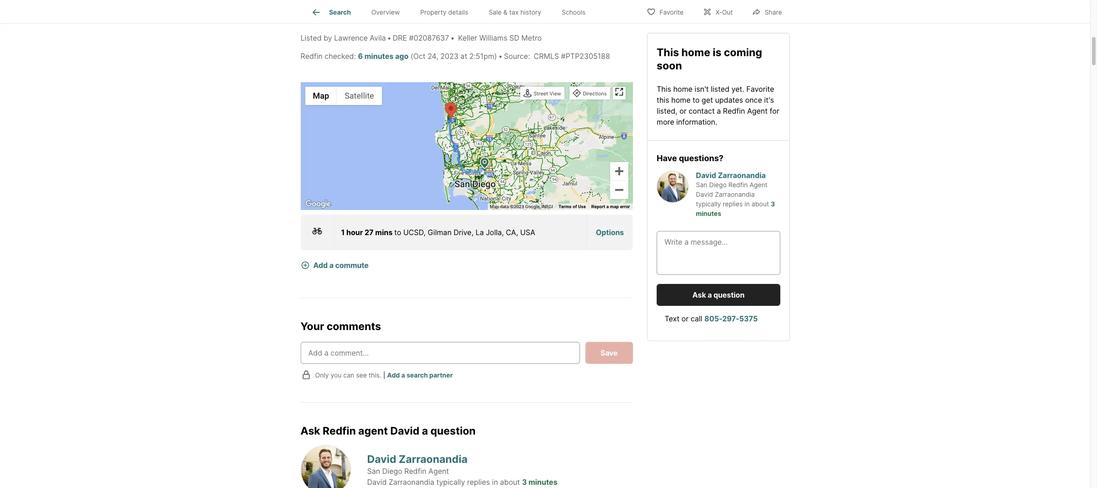 Task type: describe. For each thing, give the bounding box(es) containing it.
02087637
[[414, 33, 450, 42]]

usa
[[521, 228, 536, 237]]

only
[[315, 371, 329, 379]]

ask redfin agent david a question
[[301, 425, 476, 438]]

view
[[550, 90, 562, 97]]

williams
[[480, 33, 508, 42]]

this home isn't listed yet. favorite this home to get updates once it's listed, or contact a redfin
[[657, 84, 775, 115]]

share
[[765, 8, 783, 16]]

zarraonandia for david zarraonandia typically replies in about
[[715, 190, 755, 198]]

david for david zarraonandia san diego redfin agent david zarraonandia typically replies in about 3 minutes
[[367, 453, 397, 466]]

report a map error
[[592, 204, 631, 209]]

street
[[534, 90, 549, 97]]

0 vertical spatial minutes
[[365, 51, 394, 61]]

x-
[[716, 8, 723, 16]]

map for map data ©2023 google, inegi
[[490, 204, 499, 209]]

add a commute button
[[301, 255, 384, 276]]

map region
[[272, 17, 739, 251]]

agent
[[359, 425, 388, 438]]

5375
[[740, 314, 758, 323]]

call
[[691, 314, 703, 323]]

david for david zarraonandia san diego redfin agent
[[696, 171, 717, 180]]

it's
[[765, 95, 774, 104]]

data
[[500, 204, 510, 209]]

have
[[657, 153, 677, 163]]

san for david zarraonandia san diego redfin agent
[[696, 181, 708, 189]]

soon
[[657, 59, 682, 72]]

zarraonandia for david zarraonandia san diego redfin agent david zarraonandia typically replies in about 3 minutes
[[399, 453, 468, 466]]

0 vertical spatial #
[[409, 33, 414, 42]]

lawrence
[[334, 33, 368, 42]]

once
[[746, 95, 763, 104]]

updates
[[715, 95, 744, 104]]

1 vertical spatial question
[[431, 425, 476, 438]]

yet.
[[732, 84, 745, 93]]

san for david zarraonandia san diego redfin agent david zarraonandia typically replies in about 3 minutes
[[367, 467, 380, 476]]

| add a search partner
[[384, 371, 453, 379]]

keller
[[458, 33, 478, 42]]

share button
[[745, 2, 790, 21]]

report
[[592, 204, 606, 209]]

(oct
[[411, 51, 426, 61]]

isn't
[[695, 84, 709, 93]]

la
[[476, 228, 484, 237]]

options button
[[588, 216, 633, 249]]

terms of use
[[559, 204, 586, 209]]

minutes inside 3 minutes
[[696, 210, 722, 217]]

ptp2305188
[[566, 51, 611, 61]]

1 hour 27 mins to ucsd, gilman drive, la jolla, ca, usa
[[341, 228, 536, 237]]

david zarraonandia san diego redfin agent david zarraonandia typically replies in about 3 minutes
[[367, 453, 558, 487]]

24,
[[428, 51, 439, 61]]

report a map error link
[[592, 204, 631, 209]]

this
[[657, 95, 670, 104]]

redfin inside david zarraonandia san diego redfin agent david zarraonandia typically replies in about 3 minutes
[[405, 467, 427, 476]]

map
[[610, 204, 619, 209]]

schools tab
[[552, 1, 596, 23]]

add inside add a commute button
[[314, 261, 328, 270]]

only you can see this.
[[315, 371, 382, 379]]

at
[[461, 51, 468, 61]]

ft
[[361, 5, 366, 14]]

typically inside david zarraonandia typically replies in about
[[696, 200, 721, 208]]

david zarraonandia link for david zarraonandia san diego redfin agent david zarraonandia typically replies in about 3 minutes
[[367, 453, 468, 466]]

0 horizontal spatial •
[[388, 33, 392, 42]]

hour
[[347, 228, 363, 237]]

this home is coming soon
[[657, 46, 763, 72]]

questions?
[[679, 153, 724, 163]]

history
[[521, 8, 542, 16]]

a inside this home isn't listed yet. favorite this home to get updates once it's listed, or contact a redfin
[[717, 106, 721, 115]]

directions
[[583, 90, 607, 97]]

overview tab
[[361, 1, 410, 23]]

david zarraonandia typically replies in about
[[696, 190, 769, 208]]

agent for david zarraonandia san diego redfin agent david zarraonandia typically replies in about 3 minutes
[[429, 467, 449, 476]]

drive,
[[454, 228, 474, 237]]

ask for ask redfin agent david a question
[[301, 425, 320, 438]]

property
[[421, 8, 447, 16]]

&
[[504, 8, 508, 16]]

search link
[[311, 7, 351, 18]]

3 minutes
[[696, 200, 775, 217]]

1 horizontal spatial •
[[451, 33, 455, 42]]

ask for ask a question
[[693, 290, 706, 300]]

1 vertical spatial #
[[561, 51, 566, 61]]

per
[[337, 5, 349, 14]]

redfin checked: 6 minutes ago (oct 24, 2023 at 2:51pm) • source: crmls # ptp2305188
[[301, 51, 611, 61]]

source:
[[504, 51, 531, 61]]

agent for more information.
[[657, 106, 780, 126]]

home for isn't
[[674, 84, 693, 93]]

0 horizontal spatial to
[[395, 228, 402, 237]]

in inside david zarraonandia san diego redfin agent david zarraonandia typically replies in about 3 minutes
[[492, 478, 498, 487]]

partner
[[430, 371, 453, 379]]

this for this home is coming soon
[[657, 46, 679, 59]]

about inside david zarraonandia typically replies in about
[[752, 200, 769, 208]]

2 vertical spatial home
[[672, 95, 691, 104]]

agent inside agent for more information.
[[748, 106, 768, 115]]

david for david zarraonandia typically replies in about
[[696, 190, 713, 198]]

ago
[[396, 51, 409, 61]]

san diego redfin agentdavid zarraonandia image for david zarraonandia san diego redfin agent david zarraonandia typically replies in about 3 minutes
[[301, 445, 351, 488]]

out
[[723, 8, 733, 16]]

details
[[449, 8, 469, 16]]

mins
[[376, 228, 393, 237]]

google,
[[526, 204, 541, 209]]

or inside this home isn't listed yet. favorite this home to get updates once it's listed, or contact a redfin
[[680, 106, 687, 115]]

2:51pm)
[[470, 51, 497, 61]]

save button
[[586, 342, 633, 364]]

1 horizontal spatial add
[[387, 371, 400, 379]]

jolla,
[[486, 228, 504, 237]]

for
[[770, 106, 780, 115]]

sale & tax history
[[489, 8, 542, 16]]

more
[[657, 117, 675, 126]]

2 horizontal spatial •
[[499, 51, 503, 61]]

have questions?
[[657, 153, 724, 163]]



Task type: locate. For each thing, give the bounding box(es) containing it.
san inside the david zarraonandia san diego redfin agent
[[696, 181, 708, 189]]

ucsd,
[[404, 228, 426, 237]]

schools
[[562, 8, 586, 16]]

in inside david zarraonandia typically replies in about
[[745, 200, 750, 208]]

• left source:
[[499, 51, 503, 61]]

1 horizontal spatial map
[[490, 204, 499, 209]]

david zarraonandia san diego redfin agent
[[696, 171, 768, 189]]

redfin
[[301, 51, 323, 61], [723, 106, 745, 115], [729, 181, 748, 189], [323, 425, 356, 438], [405, 467, 427, 476]]

dre
[[393, 33, 407, 42]]

0 horizontal spatial 3
[[522, 478, 527, 487]]

listed
[[301, 33, 322, 42]]

you
[[331, 371, 342, 379]]

1 horizontal spatial ask
[[693, 290, 706, 300]]

agent inside david zarraonandia san diego redfin agent david zarraonandia typically replies in about 3 minutes
[[429, 467, 449, 476]]

about inside david zarraonandia san diego redfin agent david zarraonandia typically replies in about 3 minutes
[[500, 478, 520, 487]]

1 vertical spatial san
[[367, 467, 380, 476]]

see
[[356, 371, 367, 379]]

home inside this home is coming soon
[[682, 46, 711, 59]]

san diego redfin agentdavid zarraonandia image
[[657, 171, 689, 203], [301, 445, 351, 488]]

# right dre
[[409, 33, 414, 42]]

0 vertical spatial san
[[696, 181, 708, 189]]

6
[[358, 51, 363, 61]]

1 horizontal spatial about
[[752, 200, 769, 208]]

0 vertical spatial add
[[314, 261, 328, 270]]

david inside the david zarraonandia san diego redfin agent
[[696, 171, 717, 180]]

0 horizontal spatial about
[[500, 478, 520, 487]]

david inside david zarraonandia typically replies in about
[[696, 190, 713, 198]]

0 vertical spatial replies
[[723, 200, 743, 208]]

ask inside button
[[693, 290, 706, 300]]

crmls
[[534, 51, 559, 61]]

0 horizontal spatial map
[[313, 91, 329, 100]]

1 horizontal spatial replies
[[723, 200, 743, 208]]

0 vertical spatial question
[[714, 290, 745, 300]]

inegi
[[542, 204, 554, 209]]

2 vertical spatial agent
[[429, 467, 449, 476]]

©2023
[[511, 204, 524, 209]]

297-
[[723, 314, 740, 323]]

property details tab
[[410, 1, 479, 23]]

0 vertical spatial map
[[313, 91, 329, 100]]

805-297-5375 link
[[705, 314, 758, 323]]

0 horizontal spatial in
[[492, 478, 498, 487]]

by
[[324, 33, 332, 42]]

this up soon
[[657, 46, 679, 59]]

diego down ask redfin agent david a question
[[383, 467, 403, 476]]

1 vertical spatial replies
[[467, 478, 490, 487]]

minutes inside david zarraonandia san diego redfin agent david zarraonandia typically replies in about 3 minutes
[[529, 478, 558, 487]]

1 vertical spatial this
[[657, 84, 672, 93]]

commute
[[335, 261, 369, 270]]

0 horizontal spatial #
[[409, 33, 414, 42]]

2 this from the top
[[657, 84, 672, 93]]

0 horizontal spatial diego
[[383, 467, 403, 476]]

can
[[344, 371, 355, 379]]

ask a question
[[693, 290, 745, 300]]

1 vertical spatial minutes
[[696, 210, 722, 217]]

1 vertical spatial ask
[[301, 425, 320, 438]]

0 horizontal spatial david zarraonandia link
[[367, 453, 468, 466]]

search
[[329, 8, 351, 16]]

diego
[[710, 181, 727, 189], [383, 467, 403, 476]]

this for this home isn't listed yet. favorite this home to get updates once it's listed, or contact a redfin
[[657, 84, 672, 93]]

add right | at the bottom left of the page
[[387, 371, 400, 379]]

home left "is"
[[682, 46, 711, 59]]

replies inside david zarraonandia san diego redfin agent david zarraonandia typically replies in about 3 minutes
[[467, 478, 490, 487]]

27
[[365, 228, 374, 237]]

0 horizontal spatial add
[[314, 261, 328, 270]]

this inside this home is coming soon
[[657, 46, 679, 59]]

this
[[657, 46, 679, 59], [657, 84, 672, 93]]

google image
[[303, 198, 333, 210]]

diego inside david zarraonandia san diego redfin agent david zarraonandia typically replies in about 3 minutes
[[383, 467, 403, 476]]

property details
[[421, 8, 469, 16]]

this.
[[369, 371, 382, 379]]

a inside button
[[330, 261, 334, 270]]

1 horizontal spatial question
[[714, 290, 745, 300]]

your comments
[[301, 320, 381, 333]]

0 horizontal spatial typically
[[437, 478, 465, 487]]

0 vertical spatial this
[[657, 46, 679, 59]]

sale
[[489, 8, 502, 16]]

1 vertical spatial diego
[[383, 467, 403, 476]]

0 vertical spatial in
[[745, 200, 750, 208]]

menu bar containing map
[[305, 87, 382, 105]]

1 horizontal spatial 3
[[771, 200, 775, 208]]

0 horizontal spatial san diego redfin agentdavid zarraonandia image
[[301, 445, 351, 488]]

1 vertical spatial typically
[[437, 478, 465, 487]]

add a commute
[[314, 261, 369, 270]]

map
[[313, 91, 329, 100], [490, 204, 499, 209]]

1 horizontal spatial #
[[561, 51, 566, 61]]

1 horizontal spatial david zarraonandia link
[[696, 171, 766, 180]]

san inside david zarraonandia san diego redfin agent david zarraonandia typically replies in about 3 minutes
[[367, 467, 380, 476]]

1 vertical spatial about
[[500, 478, 520, 487]]

0 horizontal spatial favorite
[[660, 8, 684, 16]]

david zarraonandia link up david zarraonandia typically replies in about
[[696, 171, 766, 180]]

home up listed, at the right
[[672, 95, 691, 104]]

a inside button
[[708, 290, 712, 300]]

$837
[[317, 5, 335, 14]]

1 horizontal spatial san
[[696, 181, 708, 189]]

or left call
[[682, 314, 689, 323]]

0 vertical spatial about
[[752, 200, 769, 208]]

home
[[682, 46, 711, 59], [674, 84, 693, 93], [672, 95, 691, 104]]

tab list
[[301, 0, 604, 23]]

0 vertical spatial or
[[680, 106, 687, 115]]

#
[[409, 33, 414, 42], [561, 51, 566, 61]]

0 vertical spatial san diego redfin agentdavid zarraonandia image
[[657, 171, 689, 203]]

0 vertical spatial agent
[[748, 106, 768, 115]]

1 vertical spatial david zarraonandia link
[[367, 453, 468, 466]]

0 vertical spatial home
[[682, 46, 711, 59]]

to right mins
[[395, 228, 402, 237]]

david zarraonandia link down ask redfin agent david a question
[[367, 453, 468, 466]]

favorite button
[[640, 2, 692, 21]]

1 vertical spatial 3
[[522, 478, 527, 487]]

terms of use link
[[559, 204, 586, 209]]

3 inside 3 minutes
[[771, 200, 775, 208]]

redfin inside the david zarraonandia san diego redfin agent
[[729, 181, 748, 189]]

1 horizontal spatial to
[[693, 95, 700, 104]]

1 vertical spatial map
[[490, 204, 499, 209]]

x-out
[[716, 8, 733, 16]]

$837 per sq ft
[[317, 5, 366, 14]]

map left satellite
[[313, 91, 329, 100]]

# right 'crmls'
[[561, 51, 566, 61]]

1 horizontal spatial minutes
[[529, 478, 558, 487]]

3 inside david zarraonandia san diego redfin agent david zarraonandia typically replies in about 3 minutes
[[522, 478, 527, 487]]

agent inside the david zarraonandia san diego redfin agent
[[750, 181, 768, 189]]

to inside this home isn't listed yet. favorite this home to get updates once it's listed, or contact a redfin
[[693, 95, 700, 104]]

1 vertical spatial or
[[682, 314, 689, 323]]

Add a comment... text field
[[309, 348, 573, 359]]

coming
[[724, 46, 763, 59]]

question up david zarraonandia san diego redfin agent david zarraonandia typically replies in about 3 minutes
[[431, 425, 476, 438]]

0 horizontal spatial replies
[[467, 478, 490, 487]]

diego inside the david zarraonandia san diego redfin agent
[[710, 181, 727, 189]]

2 vertical spatial minutes
[[529, 478, 558, 487]]

1 vertical spatial home
[[674, 84, 693, 93]]

• left dre
[[388, 33, 392, 42]]

listed
[[711, 84, 730, 93]]

1 horizontal spatial in
[[745, 200, 750, 208]]

1 vertical spatial san diego redfin agentdavid zarraonandia image
[[301, 445, 351, 488]]

1 vertical spatial agent
[[750, 181, 768, 189]]

tab list containing search
[[301, 0, 604, 23]]

add left commute
[[314, 261, 328, 270]]

805-
[[705, 314, 723, 323]]

san
[[696, 181, 708, 189], [367, 467, 380, 476]]

1 vertical spatial in
[[492, 478, 498, 487]]

0 horizontal spatial question
[[431, 425, 476, 438]]

map data ©2023 google, inegi
[[490, 204, 554, 209]]

x-out button
[[696, 2, 741, 21]]

1 horizontal spatial typically
[[696, 200, 721, 208]]

3
[[771, 200, 775, 208], [522, 478, 527, 487]]

1 vertical spatial to
[[395, 228, 402, 237]]

zarraonandia inside david zarraonandia typically replies in about
[[715, 190, 755, 198]]

question inside button
[[714, 290, 745, 300]]

satellite button
[[337, 87, 382, 105]]

redfin inside this home isn't listed yet. favorite this home to get updates once it's listed, or contact a redfin
[[723, 106, 745, 115]]

1
[[341, 228, 345, 237]]

1 this from the top
[[657, 46, 679, 59]]

map for map
[[313, 91, 329, 100]]

metro
[[522, 33, 542, 42]]

add a search partner button
[[387, 371, 453, 379]]

diego up david zarraonandia typically replies in about
[[710, 181, 727, 189]]

2023
[[441, 51, 459, 61]]

checked:
[[325, 51, 356, 61]]

this inside this home isn't listed yet. favorite this home to get updates once it's listed, or contact a redfin
[[657, 84, 672, 93]]

home for is
[[682, 46, 711, 59]]

diego for david zarraonandia san diego redfin agent
[[710, 181, 727, 189]]

sd
[[510, 33, 520, 42]]

1 vertical spatial favorite
[[747, 84, 775, 93]]

sq
[[351, 5, 359, 14]]

your
[[301, 320, 324, 333]]

1 horizontal spatial diego
[[710, 181, 727, 189]]

sale & tax history tab
[[479, 1, 552, 23]]

agent for david zarraonandia san diego redfin agent
[[750, 181, 768, 189]]

0 vertical spatial diego
[[710, 181, 727, 189]]

san diego redfin agentdavid zarraonandia image for david zarraonandia san diego redfin agent
[[657, 171, 689, 203]]

0 horizontal spatial ask
[[301, 425, 320, 438]]

this up the this
[[657, 84, 672, 93]]

zarraonandia for david zarraonandia san diego redfin agent
[[718, 171, 766, 180]]

map left data
[[490, 204, 499, 209]]

0 vertical spatial to
[[693, 95, 700, 104]]

1 vertical spatial add
[[387, 371, 400, 379]]

0 vertical spatial david zarraonandia link
[[696, 171, 766, 180]]

contact
[[689, 106, 715, 115]]

1 horizontal spatial favorite
[[747, 84, 775, 93]]

0 vertical spatial favorite
[[660, 8, 684, 16]]

street view button
[[522, 87, 564, 100]]

• left keller on the left
[[451, 33, 455, 42]]

1 horizontal spatial san diego redfin agentdavid zarraonandia image
[[657, 171, 689, 203]]

question up 297-
[[714, 290, 745, 300]]

menu bar
[[305, 87, 382, 105]]

overview
[[372, 8, 400, 16]]

tax
[[510, 8, 519, 16]]

0 horizontal spatial minutes
[[365, 51, 394, 61]]

of
[[573, 204, 577, 209]]

0 vertical spatial typically
[[696, 200, 721, 208]]

favorite inside button
[[660, 8, 684, 16]]

avila
[[370, 33, 386, 42]]

david
[[696, 171, 717, 180], [696, 190, 713, 198], [391, 425, 420, 438], [367, 453, 397, 466], [367, 478, 387, 487]]

favorite inside this home isn't listed yet. favorite this home to get updates once it's listed, or contact a redfin
[[747, 84, 775, 93]]

|
[[384, 371, 386, 379]]

david zarraonandia link for david zarraonandia san diego redfin agent
[[696, 171, 766, 180]]

information.
[[677, 117, 718, 126]]

comments
[[327, 320, 381, 333]]

typically inside david zarraonandia san diego redfin agent david zarraonandia typically replies in about 3 minutes
[[437, 478, 465, 487]]

to left get on the top right of the page
[[693, 95, 700, 104]]

0 vertical spatial 3
[[771, 200, 775, 208]]

2 horizontal spatial minutes
[[696, 210, 722, 217]]

to
[[693, 95, 700, 104], [395, 228, 402, 237]]

replies inside david zarraonandia typically replies in about
[[723, 200, 743, 208]]

map inside popup button
[[313, 91, 329, 100]]

a
[[717, 106, 721, 115], [607, 204, 609, 209], [330, 261, 334, 270], [708, 290, 712, 300], [402, 371, 405, 379], [422, 425, 428, 438]]

diego for david zarraonandia san diego redfin agent david zarraonandia typically replies in about 3 minutes
[[383, 467, 403, 476]]

san down questions?
[[696, 181, 708, 189]]

0 horizontal spatial san
[[367, 467, 380, 476]]

ask
[[693, 290, 706, 300], [301, 425, 320, 438]]

or right listed, at the right
[[680, 106, 687, 115]]

0 vertical spatial ask
[[693, 290, 706, 300]]

typically
[[696, 200, 721, 208], [437, 478, 465, 487]]

home left isn't
[[674, 84, 693, 93]]

zarraonandia inside the david zarraonandia san diego redfin agent
[[718, 171, 766, 180]]

map button
[[305, 87, 337, 105]]

san down agent
[[367, 467, 380, 476]]

Write a message... text field
[[665, 237, 773, 269]]



Task type: vqa. For each thing, say whether or not it's contained in the screenshot.
"s"
no



